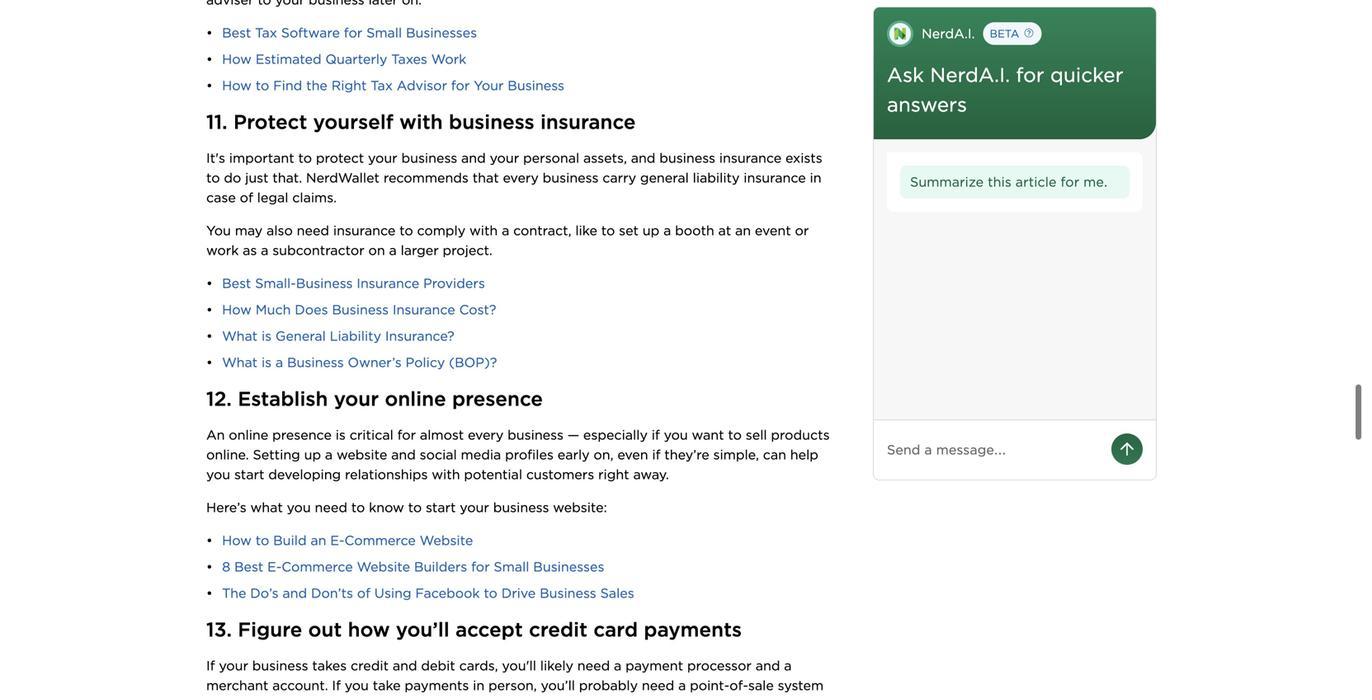 Task type: locate. For each thing, give the bounding box(es) containing it.
they're
[[664, 447, 709, 463]]

with down social
[[432, 467, 460, 483]]

is down much
[[262, 328, 272, 345]]

what up 12.
[[222, 355, 258, 371]]

0 horizontal spatial credit
[[351, 659, 389, 675]]

business inside an online presence is critical for almost every business — especially if you want to sell products online. setting up a website and social media profiles early on, even if they're simple, can help you start developing relationships with potential customers right away.
[[508, 427, 563, 444]]

0 vertical spatial in
[[810, 170, 821, 186]]

with down advisor
[[399, 110, 443, 134]]

in
[[810, 170, 821, 186], [473, 678, 485, 694]]

website
[[337, 447, 387, 463]]

0 vertical spatial if
[[206, 659, 215, 675]]

business down general
[[287, 355, 344, 371]]

0 horizontal spatial businesses
[[406, 25, 477, 41]]

presence down (bop)?
[[452, 387, 543, 411]]

payments up processor
[[644, 618, 742, 642]]

1 vertical spatial e-
[[267, 559, 282, 576]]

for left me. at the top right
[[1061, 174, 1079, 190]]

11. protect yourself with business insurance
[[206, 110, 636, 134]]

0 horizontal spatial start
[[234, 467, 264, 483]]

payments down debit
[[405, 678, 469, 694]]

presence up setting
[[272, 427, 332, 444]]

1 vertical spatial every
[[468, 427, 504, 444]]

online inside an online presence is critical for almost every business — especially if you want to sell products online. setting up a website and social media profiles early on, even if they're simple, can help you start developing relationships with potential customers right away.
[[229, 427, 268, 444]]

work
[[431, 51, 466, 67]]

0 horizontal spatial e-
[[267, 559, 282, 576]]

1 vertical spatial small
[[494, 559, 529, 576]]

0 horizontal spatial of
[[240, 190, 253, 206]]

general
[[276, 328, 326, 345]]

help
[[790, 447, 818, 463]]

of left the "using"
[[357, 586, 370, 602]]

your right protect
[[368, 150, 397, 166]]

it's important to protect your business and your personal assets, and business insurance exists to do just that. nerdwallet recommends that every business carry general liability insurance in case of legal claims.
[[206, 150, 826, 206]]

1 horizontal spatial if
[[332, 678, 341, 694]]

how
[[222, 51, 252, 67], [222, 78, 252, 94], [222, 302, 252, 318], [222, 533, 252, 549]]

if up 'too.'
[[206, 659, 215, 675]]

how estimated quarterly taxes work
[[222, 51, 466, 67]]

business up profiles on the bottom left
[[508, 427, 563, 444]]

assets,
[[583, 150, 627, 166]]

small up drive
[[494, 559, 529, 576]]

business inside if your business takes credit and debit cards, you'll likely need a payment processor and a merchant account. if you take payments in person, you'll probably need a point-of-sale system too.
[[252, 659, 308, 675]]

0 vertical spatial e-
[[330, 533, 345, 549]]

business up liability
[[332, 302, 389, 318]]

summarize
[[910, 174, 984, 190]]

1 vertical spatial businesses
[[533, 559, 604, 576]]

to left do
[[206, 170, 220, 186]]

need up subcontractor
[[297, 223, 329, 239]]

small up taxes
[[366, 25, 402, 41]]

1 horizontal spatial you'll
[[541, 678, 575, 694]]

1 horizontal spatial credit
[[529, 618, 588, 642]]

if
[[206, 659, 215, 675], [332, 678, 341, 694]]

2 what from the top
[[222, 355, 258, 371]]

and up sale
[[756, 659, 780, 675]]

best tax software for small businesses link
[[222, 25, 477, 41]]

up up developing
[[304, 447, 321, 463]]

0 horizontal spatial up
[[304, 447, 321, 463]]

0 vertical spatial nerda.i.
[[922, 26, 975, 42]]

1 horizontal spatial website
[[420, 533, 473, 549]]

using
[[374, 586, 411, 602]]

2 vertical spatial is
[[336, 427, 346, 444]]

debit
[[421, 659, 455, 675]]

you may also need insurance to comply with a contract, like to set up a booth at an event or work as a subcontractor on a larger project.
[[206, 223, 813, 259]]

a inside an online presence is critical for almost every business — especially if you want to sell products online. setting up a website and social media profiles early on, even if they're simple, can help you start developing relationships with potential customers right away.
[[325, 447, 333, 463]]

business up does
[[296, 276, 353, 292]]

1 vertical spatial tax
[[371, 78, 393, 94]]

how to build an e-commerce website
[[222, 533, 473, 549]]

0 vertical spatial what
[[222, 328, 258, 345]]

how to find the right tax advisor for your business link
[[222, 78, 564, 94]]

0 vertical spatial payments
[[644, 618, 742, 642]]

start down social
[[426, 500, 456, 516]]

1 vertical spatial in
[[473, 678, 485, 694]]

what is general liability insurance? link
[[222, 328, 454, 345]]

a right as
[[261, 243, 268, 259]]

and up the take
[[393, 659, 417, 675]]

ask nerda.i. for quicker answers
[[887, 63, 1123, 117]]

if
[[652, 427, 660, 444], [652, 447, 660, 463]]

payments
[[644, 618, 742, 642], [405, 678, 469, 694]]

you'll down the do's and don'ts of using facebook to drive business sales link
[[396, 618, 450, 642]]

may
[[235, 223, 263, 239]]

12.
[[206, 387, 232, 411]]

with inside you may also need insurance to comply with a contract, like to set up a booth at an event or work as a subcontractor on a larger project.
[[469, 223, 498, 239]]

11.
[[206, 110, 227, 134]]

0 vertical spatial if
[[652, 427, 660, 444]]

1 vertical spatial you'll
[[541, 678, 575, 694]]

tax right right
[[371, 78, 393, 94]]

1 horizontal spatial e-
[[330, 533, 345, 549]]

the do's and don'ts of using facebook to drive business sales link
[[222, 586, 634, 602]]

insurance
[[357, 276, 419, 292], [393, 302, 455, 318]]

figure
[[238, 618, 302, 642]]

know
[[369, 500, 404, 516]]

summarize this article for me. button
[[900, 166, 1130, 199]]

1 what from the top
[[222, 328, 258, 345]]

relationships
[[345, 467, 428, 483]]

a left point-
[[678, 678, 686, 694]]

1 vertical spatial best
[[222, 276, 251, 292]]

commerce
[[345, 533, 416, 549], [282, 559, 353, 576]]

best right '8'
[[234, 559, 263, 576]]

insurance up liability
[[719, 150, 782, 166]]

0 vertical spatial commerce
[[345, 533, 416, 549]]

with up project.
[[469, 223, 498, 239]]

0 horizontal spatial online
[[229, 427, 268, 444]]

up inside an online presence is critical for almost every business — especially if you want to sell products online. setting up a website and social media profiles early on, even if they're simple, can help you start developing relationships with potential customers right away.
[[304, 447, 321, 463]]

1 vertical spatial if
[[332, 678, 341, 694]]

builders
[[414, 559, 467, 576]]

to up larger
[[399, 223, 413, 239]]

1 vertical spatial insurance
[[393, 302, 455, 318]]

a
[[502, 223, 509, 239], [663, 223, 671, 239], [261, 243, 268, 259], [389, 243, 397, 259], [276, 355, 283, 371], [325, 447, 333, 463], [614, 659, 622, 675], [784, 659, 792, 675], [678, 678, 686, 694]]

tax
[[255, 25, 277, 41], [371, 78, 393, 94]]

1 horizontal spatial start
[[426, 500, 456, 516]]

1 horizontal spatial an
[[735, 223, 751, 239]]

an right build at left bottom
[[311, 533, 326, 549]]

you right what
[[287, 500, 311, 516]]

3 how from the top
[[222, 302, 252, 318]]

0 vertical spatial an
[[735, 223, 751, 239]]

0 vertical spatial of
[[240, 190, 253, 206]]

need down payment
[[642, 678, 674, 694]]

businesses up sales
[[533, 559, 604, 576]]

0 horizontal spatial payments
[[405, 678, 469, 694]]

0 vertical spatial you'll
[[396, 618, 450, 642]]

best for best tax software for small businesses
[[222, 25, 251, 41]]

products
[[771, 427, 830, 444]]

0 horizontal spatial small
[[366, 25, 402, 41]]

is up establish
[[262, 355, 272, 371]]

you down online.
[[206, 467, 230, 483]]

on
[[368, 243, 385, 259]]

to right know
[[408, 500, 422, 516]]

business
[[508, 78, 564, 94], [296, 276, 353, 292], [332, 302, 389, 318], [287, 355, 344, 371], [540, 586, 596, 602]]

what
[[222, 328, 258, 345], [222, 355, 258, 371]]

0 vertical spatial best
[[222, 25, 251, 41]]

probably
[[579, 678, 638, 694]]

to inside an online presence is critical for almost every business — especially if you want to sell products online. setting up a website and social media profiles early on, even if they're simple, can help you start developing relationships with potential customers right away.
[[728, 427, 742, 444]]

carry
[[602, 170, 636, 186]]

e- up the do's
[[267, 559, 282, 576]]

website up the "using"
[[357, 559, 410, 576]]

out
[[308, 618, 342, 642]]

1 vertical spatial online
[[229, 427, 268, 444]]

commerce up 'don'ts'
[[282, 559, 353, 576]]

0 horizontal spatial website
[[357, 559, 410, 576]]

card
[[594, 618, 638, 642]]

0 vertical spatial online
[[385, 387, 446, 411]]

too.
[[206, 698, 231, 699]]

cards,
[[459, 659, 498, 675]]

business down personal
[[543, 170, 599, 186]]

sale
[[748, 678, 774, 694]]

subcontractor
[[272, 243, 364, 259]]

website up builders
[[420, 533, 473, 549]]

and inside an online presence is critical for almost every business — especially if you want to sell products online. setting up a website and social media profiles early on, even if they're simple, can help you start developing relationships with potential customers right away.
[[391, 447, 416, 463]]

insurance up insurance?
[[393, 302, 455, 318]]

an online presence is critical for almost every business — especially if you want to sell products online. setting up a website and social media profiles early on, even if they're simple, can help you start developing relationships with potential customers right away.
[[206, 427, 834, 483]]

businesses up work
[[406, 25, 477, 41]]

2 how from the top
[[222, 78, 252, 94]]

to left know
[[351, 500, 365, 516]]

for right "critical"
[[397, 427, 416, 444]]

2 vertical spatial with
[[432, 467, 460, 483]]

customers
[[526, 467, 594, 483]]

for
[[344, 25, 362, 41], [1016, 63, 1044, 87], [451, 78, 470, 94], [1061, 174, 1079, 190], [397, 427, 416, 444], [471, 559, 490, 576]]

to
[[256, 78, 269, 94], [298, 150, 312, 166], [206, 170, 220, 186], [399, 223, 413, 239], [601, 223, 615, 239], [728, 427, 742, 444], [351, 500, 365, 516], [408, 500, 422, 516], [256, 533, 269, 549], [484, 586, 497, 602]]

insurance
[[540, 110, 636, 134], [719, 150, 782, 166], [744, 170, 806, 186], [333, 223, 395, 239]]

0 vertical spatial start
[[234, 467, 264, 483]]

best left 'software'
[[222, 25, 251, 41]]

business up account.
[[252, 659, 308, 675]]

for down more information about beta 'image'
[[1016, 63, 1044, 87]]

1 vertical spatial an
[[311, 533, 326, 549]]

if down the takes in the bottom left of the page
[[332, 678, 341, 694]]

start inside an online presence is critical for almost every business — especially if you want to sell products online. setting up a website and social media profiles early on, even if they're simple, can help you start developing relationships with potential customers right away.
[[234, 467, 264, 483]]

0 vertical spatial tax
[[255, 25, 277, 41]]

here's what you need to know to start your business website:
[[206, 500, 607, 516]]

and
[[461, 150, 486, 166], [631, 150, 655, 166], [391, 447, 416, 463], [283, 586, 307, 602], [393, 659, 417, 675], [756, 659, 780, 675]]

your up that
[[490, 150, 519, 166]]

1 vertical spatial what
[[222, 355, 258, 371]]

1 vertical spatial website
[[357, 559, 410, 576]]

0 horizontal spatial you'll
[[396, 618, 450, 642]]

what is a business owner's policy (bop)? link
[[222, 355, 497, 371]]

this
[[988, 174, 1012, 190]]

what is a business owner's policy (bop)?
[[222, 355, 497, 371]]

insurance down on at top
[[357, 276, 419, 292]]

1 horizontal spatial online
[[385, 387, 446, 411]]

liability
[[330, 328, 381, 345]]

1 vertical spatial payments
[[405, 678, 469, 694]]

every right that
[[503, 170, 539, 186]]

an inside you may also need insurance to comply with a contract, like to set up a booth at an event or work as a subcontractor on a larger project.
[[735, 223, 751, 239]]

1 horizontal spatial small
[[494, 559, 529, 576]]

0 vertical spatial is
[[262, 328, 272, 345]]

how up the 11.
[[222, 78, 252, 94]]

liability
[[693, 170, 740, 186]]

nerda.i. up answers
[[930, 63, 1010, 87]]

credit up the likely
[[529, 618, 588, 642]]

contract,
[[513, 223, 571, 239]]

your
[[474, 78, 504, 94]]

right
[[598, 467, 629, 483]]

what
[[250, 500, 283, 516]]

Message Entry text field
[[887, 441, 1098, 460]]

0 vertical spatial up
[[643, 223, 659, 239]]

start down online.
[[234, 467, 264, 483]]

payment
[[625, 659, 683, 675]]

1 horizontal spatial of
[[357, 586, 370, 602]]

nerdwallet
[[306, 170, 380, 186]]

1 vertical spatial is
[[262, 355, 272, 371]]

how left much
[[222, 302, 252, 318]]

in down "exists"
[[810, 170, 821, 186]]

1 vertical spatial nerda.i.
[[930, 63, 1010, 87]]

also
[[267, 223, 293, 239]]

0 horizontal spatial presence
[[272, 427, 332, 444]]

nerda.i. inside ask nerda.i. for quicker answers
[[930, 63, 1010, 87]]

don'ts
[[311, 586, 353, 602]]

you'll
[[396, 618, 450, 642], [541, 678, 575, 694]]

1 horizontal spatial businesses
[[533, 559, 604, 576]]

1 vertical spatial with
[[469, 223, 498, 239]]

up right the "set"
[[643, 223, 659, 239]]

protect
[[233, 110, 307, 134]]

more information about beta image
[[983, 20, 1044, 46]]

1 horizontal spatial up
[[643, 223, 659, 239]]

and up the relationships
[[391, 447, 416, 463]]

4 how from the top
[[222, 533, 252, 549]]

in down cards,
[[473, 678, 485, 694]]

how for how to find the right tax advisor for your business
[[222, 78, 252, 94]]

your inside if your business takes credit and debit cards, you'll likely need a payment processor and a merchant account. if you take payments in person, you'll probably need a point-of-sale system too.
[[219, 659, 248, 675]]

1 how from the top
[[222, 51, 252, 67]]

tax up estimated
[[255, 25, 277, 41]]

how for how much does business insurance cost?
[[222, 302, 252, 318]]

you left the take
[[345, 678, 369, 694]]

is
[[262, 328, 272, 345], [262, 355, 272, 371], [336, 427, 346, 444]]

best down as
[[222, 276, 251, 292]]

credit up the take
[[351, 659, 389, 675]]

if your business takes credit and debit cards, you'll likely need a payment processor and a merchant account. if you take payments in person, you'll probably need a point-of-sale system too.
[[206, 659, 828, 699]]

online up online.
[[229, 427, 268, 444]]

1 vertical spatial of
[[357, 586, 370, 602]]

1 horizontal spatial presence
[[452, 387, 543, 411]]

presence inside an online presence is critical for almost every business — especially if you want to sell products online. setting up a website and social media profiles early on, even if they're simple, can help you start developing relationships with potential customers right away.
[[272, 427, 332, 444]]

an
[[735, 223, 751, 239], [311, 533, 326, 549]]

0 horizontal spatial in
[[473, 678, 485, 694]]

ask
[[887, 63, 924, 87]]

an right at
[[735, 223, 751, 239]]

1 vertical spatial credit
[[351, 659, 389, 675]]

0 vertical spatial every
[[503, 170, 539, 186]]

0 vertical spatial credit
[[529, 618, 588, 642]]

1 vertical spatial up
[[304, 447, 321, 463]]

your down what is a business owner's policy (bop)? link
[[334, 387, 379, 411]]

0 vertical spatial website
[[420, 533, 473, 549]]

like
[[575, 223, 597, 239]]

a left contract, on the top of page
[[502, 223, 509, 239]]

1 horizontal spatial in
[[810, 170, 821, 186]]

of down just
[[240, 190, 253, 206]]

what down much
[[222, 328, 258, 345]]

1 vertical spatial start
[[426, 500, 456, 516]]

1 vertical spatial presence
[[272, 427, 332, 444]]

to up simple,
[[728, 427, 742, 444]]



Task type: vqa. For each thing, say whether or not it's contained in the screenshot.
How to Find the Right Tax Advisor for Your Business Link
yes



Task type: describe. For each thing, give the bounding box(es) containing it.
0 vertical spatial with
[[399, 110, 443, 134]]

best small-business insurance providers link
[[222, 276, 485, 292]]

8 best e-commerce website builders for small businesses link
[[222, 559, 604, 576]]

want
[[692, 427, 724, 444]]

is for general
[[262, 328, 272, 345]]

much
[[256, 302, 291, 318]]

accept
[[456, 618, 523, 642]]

general
[[640, 170, 689, 186]]

how much does business insurance cost? link
[[222, 302, 496, 318]]

system
[[778, 678, 824, 694]]

how much does business insurance cost?
[[222, 302, 496, 318]]

1 horizontal spatial tax
[[371, 78, 393, 94]]

important
[[229, 150, 294, 166]]

processor
[[687, 659, 752, 675]]

account.
[[272, 678, 328, 694]]

to left find
[[256, 78, 269, 94]]

larger
[[401, 243, 439, 259]]

on,
[[594, 447, 613, 463]]

need up how to build an e-commerce website link
[[315, 500, 347, 516]]

recommends
[[384, 170, 469, 186]]

especially
[[583, 427, 648, 444]]

0 vertical spatial presence
[[452, 387, 543, 411]]

quarterly
[[325, 51, 387, 67]]

you'll inside if your business takes credit and debit cards, you'll likely need a payment processor and a merchant account. if you take payments in person, you'll probably need a point-of-sale system too.
[[541, 678, 575, 694]]

takes
[[312, 659, 347, 675]]

protect
[[316, 150, 364, 166]]

small-
[[255, 276, 296, 292]]

in inside it's important to protect your business and your personal assets, and business insurance exists to do just that. nerdwallet recommends that every business carry general liability insurance in case of legal claims.
[[810, 170, 821, 186]]

how to build an e-commerce website link
[[222, 533, 473, 549]]

social
[[420, 447, 457, 463]]

sales
[[600, 586, 634, 602]]

you inside if your business takes credit and debit cards, you'll likely need a payment processor and a merchant account. if you take payments in person, you'll probably need a point-of-sale system too.
[[345, 678, 369, 694]]

for inside "button"
[[1061, 174, 1079, 190]]

your down potential
[[460, 500, 489, 516]]

1 horizontal spatial payments
[[644, 618, 742, 642]]

summarize this article for me.
[[910, 174, 1108, 190]]

best small-business insurance providers
[[222, 276, 485, 292]]

to up that.
[[298, 150, 312, 166]]

that
[[473, 170, 499, 186]]

and up general
[[631, 150, 655, 166]]

business right your
[[508, 78, 564, 94]]

for inside ask nerda.i. for quicker answers
[[1016, 63, 1044, 87]]

is inside an online presence is critical for almost every business — especially if you want to sell products online. setting up a website and social media profiles early on, even if they're simple, can help you start developing relationships with potential customers right away.
[[336, 427, 346, 444]]

in inside if your business takes credit and debit cards, you'll likely need a payment processor and a merchant account. if you take payments in person, you'll probably need a point-of-sale system too.
[[473, 678, 485, 694]]

likely
[[540, 659, 573, 675]]

providers
[[423, 276, 485, 292]]

need inside you may also need insurance to comply with a contract, like to set up a booth at an event or work as a subcontractor on a larger project.
[[297, 223, 329, 239]]

for inside an online presence is critical for almost every business — especially if you want to sell products online. setting up a website and social media profiles early on, even if they're simple, can help you start developing relationships with potential customers right away.
[[397, 427, 416, 444]]

to left the "set"
[[601, 223, 615, 239]]

website:
[[553, 500, 607, 516]]

beta
[[990, 27, 1019, 40]]

to left build at left bottom
[[256, 533, 269, 549]]

up inside you may also need insurance to comply with a contract, like to set up a booth at an event or work as a subcontractor on a larger project.
[[643, 223, 659, 239]]

every inside it's important to protect your business and your personal assets, and business insurance exists to do just that. nerdwallet recommends that every business carry general liability insurance in case of legal claims.
[[503, 170, 539, 186]]

business up general
[[659, 150, 715, 166]]

establish
[[238, 387, 328, 411]]

me.
[[1083, 174, 1108, 190]]

an
[[206, 427, 225, 444]]

person,
[[488, 678, 537, 694]]

0 horizontal spatial an
[[311, 533, 326, 549]]

profiles
[[505, 447, 554, 463]]

every inside an online presence is critical for almost every business — especially if you want to sell products online. setting up a website and social media profiles early on, even if they're simple, can help you start developing relationships with potential customers right away.
[[468, 427, 504, 444]]

the
[[306, 78, 327, 94]]

how to find the right tax advisor for your business
[[222, 78, 564, 94]]

business up recommends
[[401, 150, 457, 166]]

legal
[[257, 190, 288, 206]]

0 vertical spatial insurance
[[357, 276, 419, 292]]

project.
[[443, 243, 492, 259]]

best for best small-business insurance providers
[[222, 276, 251, 292]]

facebook
[[415, 586, 480, 602]]

quicker
[[1050, 63, 1123, 87]]

online.
[[206, 447, 249, 463]]

business down potential
[[493, 500, 549, 516]]

insurance down "exists"
[[744, 170, 806, 186]]

to left drive
[[484, 586, 497, 602]]

the do's and don'ts of using facebook to drive business sales
[[222, 586, 634, 602]]

do
[[224, 170, 241, 186]]

that.
[[272, 170, 302, 186]]

—
[[567, 427, 579, 444]]

8 best e-commerce website builders for small businesses
[[222, 559, 604, 576]]

1 vertical spatial if
[[652, 447, 660, 463]]

a right on at top
[[389, 243, 397, 259]]

drive
[[501, 586, 536, 602]]

the
[[222, 586, 246, 602]]

media
[[461, 447, 501, 463]]

developing
[[268, 467, 341, 483]]

you up "they're"
[[664, 427, 688, 444]]

of inside it's important to protect your business and your personal assets, and business insurance exists to do just that. nerdwallet recommends that every business carry general liability insurance in case of legal claims.
[[240, 190, 253, 206]]

yourself
[[313, 110, 393, 134]]

business down your
[[449, 110, 534, 134]]

what for what is a business owner's policy (bop)?
[[222, 355, 258, 371]]

for up quarterly
[[344, 25, 362, 41]]

build
[[273, 533, 307, 549]]

sell
[[746, 427, 767, 444]]

and right the do's
[[283, 586, 307, 602]]

a down general
[[276, 355, 283, 371]]

potential
[[464, 467, 522, 483]]

business left sales
[[540, 586, 596, 602]]

article
[[1016, 174, 1057, 190]]

insurance up assets,
[[540, 110, 636, 134]]

best tax software for small businesses
[[222, 25, 477, 41]]

a left booth
[[663, 223, 671, 239]]

answers
[[887, 93, 967, 117]]

it's
[[206, 150, 225, 166]]

how for how estimated quarterly taxes work
[[222, 51, 252, 67]]

a up system
[[784, 659, 792, 675]]

need up probably
[[577, 659, 610, 675]]

critical
[[350, 427, 393, 444]]

0 vertical spatial businesses
[[406, 25, 477, 41]]

(bop)?
[[449, 355, 497, 371]]

and up that
[[461, 150, 486, 166]]

for left your
[[451, 78, 470, 94]]

credit inside if your business takes credit and debit cards, you'll likely need a payment processor and a merchant account. if you take payments in person, you'll probably need a point-of-sale system too.
[[351, 659, 389, 675]]

work
[[206, 243, 239, 259]]

early
[[558, 447, 590, 463]]

what for what is general liability insurance?
[[222, 328, 258, 345]]

0 horizontal spatial tax
[[255, 25, 277, 41]]

is for a
[[262, 355, 272, 371]]

setting
[[253, 447, 300, 463]]

of-
[[730, 678, 748, 694]]

or
[[795, 223, 809, 239]]

exists
[[786, 150, 822, 166]]

right
[[331, 78, 367, 94]]

0 vertical spatial small
[[366, 25, 402, 41]]

for right builders
[[471, 559, 490, 576]]

merchant
[[206, 678, 268, 694]]

1 vertical spatial commerce
[[282, 559, 353, 576]]

2 vertical spatial best
[[234, 559, 263, 576]]

claims.
[[292, 190, 337, 206]]

find
[[273, 78, 302, 94]]

a up probably
[[614, 659, 622, 675]]

how
[[348, 618, 390, 642]]

with inside an online presence is critical for almost every business — especially if you want to sell products online. setting up a website and social media profiles early on, even if they're simple, can help you start developing relationships with potential customers right away.
[[432, 467, 460, 483]]

0 horizontal spatial if
[[206, 659, 215, 675]]

payments inside if your business takes credit and debit cards, you'll likely need a payment processor and a merchant account. if you take payments in person, you'll probably need a point-of-sale system too.
[[405, 678, 469, 694]]

how for how to build an e-commerce website
[[222, 533, 252, 549]]

case
[[206, 190, 236, 206]]

insurance inside you may also need insurance to comply with a contract, like to set up a booth at an event or work as a subcontractor on a larger project.
[[333, 223, 395, 239]]

event
[[755, 223, 791, 239]]



